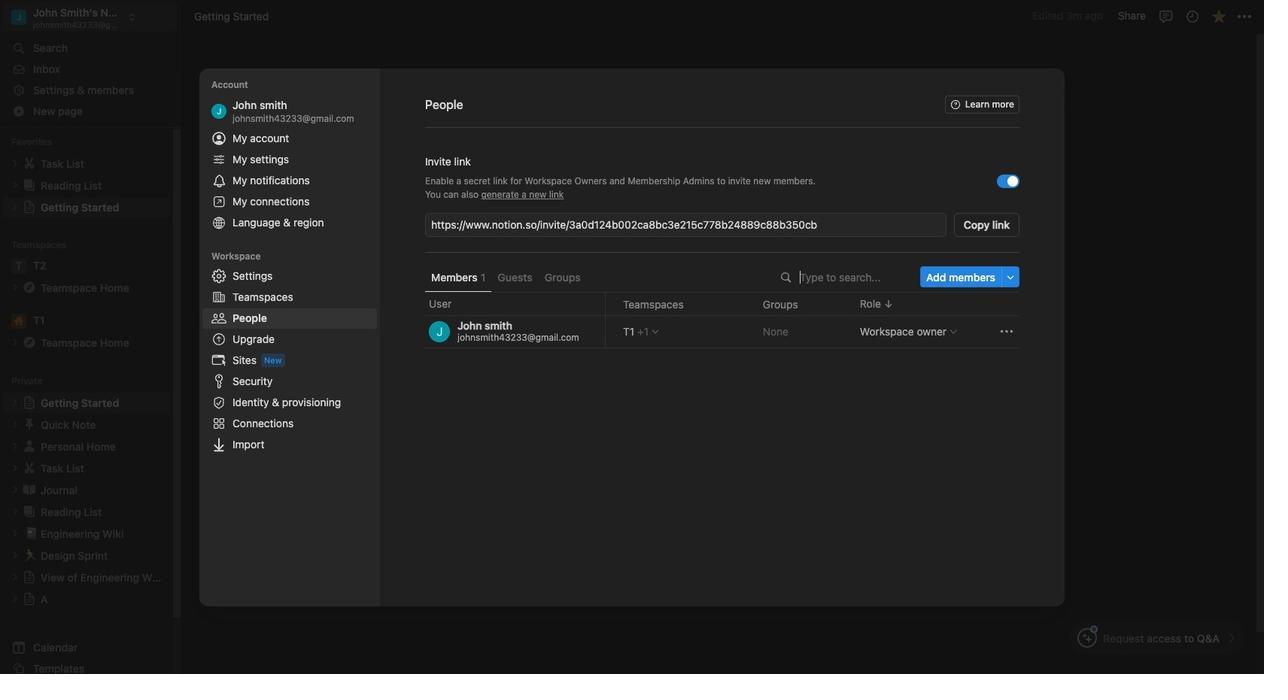 Task type: vqa. For each thing, say whether or not it's contained in the screenshot.
Open image to the middle
no



Task type: locate. For each thing, give the bounding box(es) containing it.
t image
[[11, 259, 26, 274]]

comments image
[[1158, 9, 1173, 24]]

None text field
[[431, 217, 944, 232]]

Type to search... text field
[[800, 271, 910, 283]]



Task type: describe. For each thing, give the bounding box(es) containing it.
👋 image
[[454, 163, 469, 183]]

favorited image
[[1211, 9, 1226, 24]]

updates image
[[1185, 9, 1200, 24]]

type to search... image
[[781, 272, 792, 283]]



